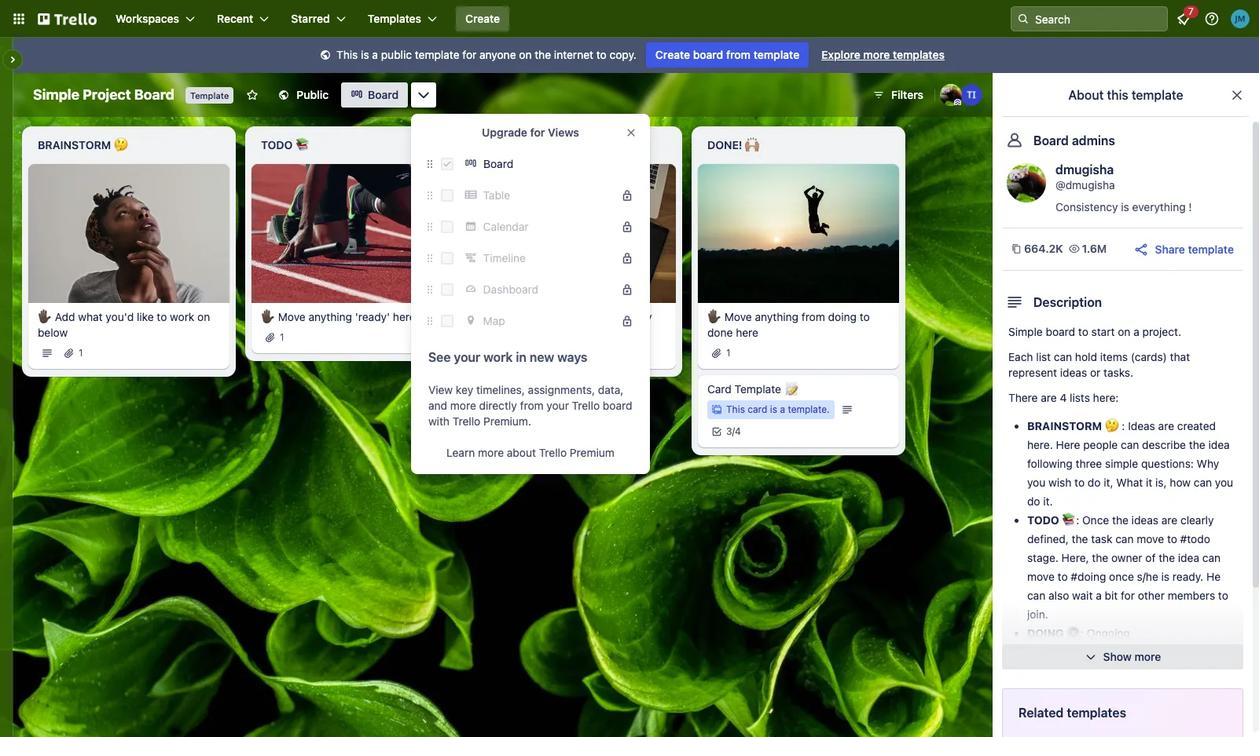 Task type: vqa. For each thing, say whether or not it's contained in the screenshot.


Task type: locate. For each thing, give the bounding box(es) containing it.
your down assignments,
[[547, 399, 569, 413]]

move
[[278, 310, 306, 324], [501, 310, 529, 324], [724, 310, 752, 324]]

move for ✋🏿 move anything from doing to done here
[[724, 310, 752, 324]]

3 move from the left
[[724, 310, 752, 324]]

0 horizontal spatial trello
[[453, 415, 480, 428]]

other
[[1138, 589, 1165, 603]]

0 vertical spatial simple
[[33, 86, 79, 103]]

0 horizontal spatial ⚙️
[[523, 138, 537, 152]]

show more button
[[1002, 645, 1243, 670]]

0 horizontal spatial on
[[197, 310, 210, 324]]

move up of
[[1137, 533, 1164, 546]]

0 vertical spatial for
[[462, 48, 476, 61]]

here.
[[1027, 439, 1053, 452]]

2 horizontal spatial here
[[736, 326, 758, 339]]

key
[[456, 384, 473, 397]]

to right like
[[157, 310, 167, 324]]

🤔 up the people
[[1105, 420, 1119, 433]]

0 horizontal spatial brainstorm
[[38, 138, 111, 152]]

anything for 'ready'
[[308, 310, 352, 324]]

ways
[[557, 351, 588, 365]]

1 horizontal spatial do
[[1088, 476, 1101, 490]]

brainstorm 🤔 down simple project board text box
[[38, 138, 128, 152]]

items
[[1100, 351, 1128, 364]]

template left explore
[[753, 48, 799, 61]]

1 horizontal spatial anything
[[532, 310, 575, 324]]

1 horizontal spatial todo
[[1027, 514, 1059, 527]]

0 horizontal spatial idea
[[1178, 552, 1199, 565]]

more inside the view key timelines, assignments, data, and more directly from your trello board with trello premium.
[[450, 399, 476, 413]]

from inside ✋🏿 move anything from doing to done here
[[801, 310, 825, 324]]

recent button
[[208, 6, 278, 31]]

you
[[1027, 476, 1046, 490], [1215, 476, 1233, 490]]

2 move from the left
[[501, 310, 529, 324]]

1 vertical spatial board
[[1046, 325, 1075, 339]]

more for show
[[1135, 651, 1161, 664]]

1 for ✋🏿 move anything from doing to done here
[[726, 347, 731, 359]]

3 anything from the left
[[755, 310, 799, 324]]

brainstorm up here
[[1027, 420, 1102, 433]]

0 horizontal spatial do
[[1027, 495, 1040, 508]]

1 vertical spatial this
[[726, 404, 745, 415]]

1 horizontal spatial create
[[655, 48, 690, 61]]

1 vertical spatial move
[[1027, 571, 1055, 584]]

⚙️ inside text field
[[523, 138, 537, 152]]

idea inside : ideas are created here. here people can describe the idea following three simple questions: why you wish to do it, what it is, how can you do it.
[[1208, 439, 1230, 452]]

1 vertical spatial create
[[655, 48, 690, 61]]

: left once
[[1076, 514, 1079, 527]]

doing inside doing ⚙️ : ongoing done! 🙌🏽 : finished
[[1027, 627, 1064, 641]]

0 horizontal spatial todo
[[261, 138, 293, 152]]

📚
[[295, 138, 310, 152], [1062, 514, 1076, 527]]

template right this
[[1132, 88, 1183, 102]]

1 horizontal spatial on
[[519, 48, 532, 61]]

0 horizontal spatial ideas
[[1060, 366, 1087, 380]]

upgrade
[[482, 126, 527, 139]]

0 horizontal spatial todo 📚
[[261, 138, 310, 152]]

⚙️
[[523, 138, 537, 152], [1067, 627, 1081, 641]]

are left clearly
[[1161, 514, 1178, 527]]

✋🏿 for ✋🏿 move anything 'ready' here
[[261, 310, 275, 324]]

of
[[1145, 552, 1156, 565]]

are inside : ideas are created here. here people can describe the idea following three simple questions: why you wish to do it, what it is, how can you do it.
[[1158, 420, 1174, 433]]

this is a public template for anyone on the internet to copy.
[[336, 48, 637, 61]]

the down created
[[1189, 439, 1205, 452]]

0 horizontal spatial board link
[[341, 83, 408, 108]]

anything inside ✋🏿 move anything from doing to done here
[[755, 310, 799, 324]]

work left in
[[484, 351, 513, 365]]

:
[[1122, 420, 1125, 433], [1076, 514, 1079, 527], [1081, 627, 1084, 641], [1080, 646, 1083, 659]]

to left "start"
[[1078, 325, 1088, 339]]

board for create
[[693, 48, 723, 61]]

you up it.
[[1027, 476, 1046, 490]]

0 vertical spatial doing
[[484, 138, 520, 152]]

your
[[454, 351, 480, 365], [547, 399, 569, 413]]

anything up new
[[532, 310, 575, 324]]

everything
[[1132, 200, 1186, 214]]

0 horizontal spatial create
[[465, 12, 500, 25]]

are right there
[[1041, 391, 1057, 405]]

consistency
[[1056, 200, 1118, 214]]

1 horizontal spatial that
[[1170, 351, 1190, 364]]

1 ✋🏿 from the left
[[38, 310, 52, 324]]

1 down ✋🏿 move anything 'ready' here
[[280, 331, 284, 343]]

✋🏿 add what you'd like to work on below link
[[38, 309, 220, 341]]

this
[[1107, 88, 1128, 102]]

0 vertical spatial 4
[[1060, 391, 1067, 405]]

1 vertical spatial 🤔
[[1105, 420, 1119, 433]]

✋🏿 inside ✋🏿 move anything from doing to done here
[[707, 310, 721, 324]]

1 left in
[[503, 347, 507, 359]]

dashboard
[[483, 283, 538, 296]]

0 horizontal spatial 4
[[735, 426, 741, 437]]

the inside : ideas are created here. here people can describe the idea following three simple questions: why you wish to do it, what it is, how can you do it.
[[1189, 439, 1205, 452]]

on inside ✋🏿 add what you'd like to work on below
[[197, 310, 210, 324]]

1 vertical spatial 🙌🏽
[[1065, 646, 1080, 659]]

todo up the defined,
[[1027, 514, 1059, 527]]

0 vertical spatial brainstorm 🤔
[[38, 138, 128, 152]]

move down stage.
[[1027, 571, 1055, 584]]

more down key
[[450, 399, 476, 413]]

0 horizontal spatial done!
[[707, 138, 742, 152]]

4 for /
[[735, 426, 741, 437]]

4 right 3
[[735, 426, 741, 437]]

0 horizontal spatial simple
[[33, 86, 79, 103]]

0 horizontal spatial brainstorm 🤔
[[38, 138, 128, 152]]

0 vertical spatial on
[[519, 48, 532, 61]]

📚 down public 'button'
[[295, 138, 310, 152]]

idea inside : once the ideas are clearly defined, the task can move to #todo stage. here, the owner of the idea can move to #doing once s/he is ready. he can also wait a bit for other members to join.
[[1178, 552, 1199, 565]]

here up new
[[523, 326, 546, 339]]

move
[[1137, 533, 1164, 546], [1027, 571, 1055, 584]]

idea up ready.
[[1178, 552, 1199, 565]]

join.
[[1027, 608, 1048, 622]]

public
[[381, 48, 412, 61]]

workspaces
[[116, 12, 179, 25]]

you down why
[[1215, 476, 1233, 490]]

brainstorm 🤔 up here
[[1027, 420, 1119, 433]]

1 vertical spatial template
[[735, 382, 781, 396]]

trello down assignments,
[[572, 399, 600, 413]]

1 for ✋🏿 move anything 'ready' here
[[280, 331, 284, 343]]

like
[[137, 310, 154, 324]]

your right see
[[454, 351, 480, 365]]

is inside ✋🏿 move anything that is actually started here
[[601, 310, 610, 324]]

dmugisha (dmugisha) image
[[1007, 163, 1046, 203]]

1 horizontal spatial from
[[726, 48, 751, 61]]

create for create
[[465, 12, 500, 25]]

public button
[[268, 83, 338, 108]]

0 vertical spatial this
[[336, 48, 358, 61]]

✋🏿 move anything from doing to done here link
[[707, 309, 890, 341]]

🙌🏽
[[745, 138, 759, 152], [1065, 646, 1080, 659]]

to right doing
[[860, 310, 870, 324]]

internet
[[554, 48, 593, 61]]

0 horizontal spatial your
[[454, 351, 480, 365]]

this right sm icon
[[336, 48, 358, 61]]

do left it,
[[1088, 476, 1101, 490]]

🤔
[[114, 138, 128, 152], [1105, 420, 1119, 433]]

here inside ✋🏿 move anything from doing to done here
[[736, 326, 758, 339]]

to right the wish
[[1074, 476, 1085, 490]]

0 vertical spatial done!
[[707, 138, 742, 152]]

doing up the table
[[484, 138, 520, 152]]

board
[[134, 86, 174, 103], [368, 88, 399, 101], [1034, 134, 1069, 148], [483, 157, 513, 171]]

⚙️ left views
[[523, 138, 537, 152]]

1 move from the left
[[278, 310, 306, 324]]

ideas down hold
[[1060, 366, 1087, 380]]

0 horizontal spatial from
[[520, 399, 544, 413]]

0 horizontal spatial doing
[[484, 138, 520, 152]]

do left it.
[[1027, 495, 1040, 508]]

todo 📚 down public 'button'
[[261, 138, 310, 152]]

sm image
[[318, 48, 333, 64]]

what
[[1116, 476, 1143, 490]]

✋🏿 inside ✋🏿 move anything that is actually started here
[[484, 310, 498, 324]]

anything left doing
[[755, 310, 799, 324]]

trello right about
[[539, 446, 567, 460]]

each
[[1008, 351, 1033, 364]]

a down 📝
[[780, 404, 785, 415]]

1 vertical spatial for
[[530, 126, 545, 139]]

for inside : once the ideas are clearly defined, the task can move to #todo stage. here, the owner of the idea can move to #doing once s/he is ready. he can also wait a bit for other members to join.
[[1121, 589, 1135, 603]]

1 horizontal spatial doing
[[1027, 627, 1064, 641]]

simple board to start on a project.
[[1008, 325, 1181, 339]]

template left star or unstar board image
[[190, 90, 229, 101]]

from inside the view key timelines, assignments, data, and more directly from your trello board with trello premium.
[[520, 399, 544, 413]]

create right copy.
[[655, 48, 690, 61]]

brainstorm 🤔 inside text box
[[38, 138, 128, 152]]

2 ✋🏿 from the left
[[261, 310, 275, 324]]

move inside ✋🏿 move anything that is actually started here
[[501, 310, 529, 324]]

or
[[1090, 366, 1101, 380]]

work
[[170, 310, 194, 324], [484, 351, 513, 365]]

simple inside text box
[[33, 86, 79, 103]]

that inside ✋🏿 move anything that is actually started here
[[578, 310, 598, 324]]

2 horizontal spatial from
[[801, 310, 825, 324]]

brainstorm down simple project board text box
[[38, 138, 111, 152]]

2 vertical spatial from
[[520, 399, 544, 413]]

the
[[535, 48, 551, 61], [1189, 439, 1205, 452], [1112, 514, 1129, 527], [1072, 533, 1088, 546], [1092, 552, 1108, 565], [1159, 552, 1175, 565]]

2 vertical spatial trello
[[539, 446, 567, 460]]

is right s/he
[[1161, 571, 1170, 584]]

more right show
[[1135, 651, 1161, 664]]

create up the this is a public template for anyone on the internet to copy.
[[465, 12, 500, 25]]

star or unstar board image
[[246, 89, 259, 101]]

2 vertical spatial are
[[1161, 514, 1178, 527]]

0 vertical spatial board link
[[341, 83, 408, 108]]

more for explore
[[863, 48, 890, 61]]

📚 left once
[[1062, 514, 1076, 527]]

create for create board from template
[[655, 48, 690, 61]]

anything left 'ready'
[[308, 310, 352, 324]]

board right project
[[134, 86, 174, 103]]

1 horizontal spatial your
[[547, 399, 569, 413]]

is left 'actually'
[[601, 310, 610, 324]]

1 horizontal spatial idea
[[1208, 439, 1230, 452]]

on right anyone
[[519, 48, 532, 61]]

premium
[[570, 446, 615, 460]]

anything inside ✋🏿 move anything that is actually started here
[[532, 310, 575, 324]]

1 down done
[[726, 347, 731, 359]]

for right bit
[[1121, 589, 1135, 603]]

: left 'ideas'
[[1122, 420, 1125, 433]]

stage.
[[1027, 552, 1059, 565]]

templates right related
[[1067, 707, 1126, 721]]

the left internet
[[535, 48, 551, 61]]

0 horizontal spatial template
[[190, 90, 229, 101]]

done! inside text box
[[707, 138, 742, 152]]

simple up each
[[1008, 325, 1043, 339]]

doing
[[484, 138, 520, 152], [1027, 627, 1064, 641]]

1 horizontal spatial here
[[523, 326, 546, 339]]

2 horizontal spatial board
[[1046, 325, 1075, 339]]

3
[[726, 426, 732, 437]]

a
[[372, 48, 378, 61], [1133, 325, 1139, 339], [780, 404, 785, 415], [1096, 589, 1102, 603]]

trello right the with
[[453, 415, 480, 428]]

2 vertical spatial on
[[1118, 325, 1131, 339]]

0 vertical spatial idea
[[1208, 439, 1230, 452]]

on right like
[[197, 310, 210, 324]]

related templates
[[1019, 707, 1126, 721]]

ideas down it
[[1131, 514, 1159, 527]]

1 vertical spatial done!
[[1027, 646, 1063, 659]]

are up describe
[[1158, 420, 1174, 433]]

a inside : once the ideas are clearly defined, the task can move to #todo stage. here, the owner of the idea can move to #doing once s/he is ready. he can also wait a bit for other members to join.
[[1096, 589, 1102, 603]]

for left views
[[530, 126, 545, 139]]

0 horizontal spatial 🤔
[[114, 138, 128, 152]]

Search field
[[1030, 7, 1167, 31]]

0 vertical spatial todo
[[261, 138, 293, 152]]

can down why
[[1194, 476, 1212, 490]]

1 down what
[[79, 347, 83, 359]]

0 horizontal spatial board
[[603, 399, 632, 413]]

is
[[361, 48, 369, 61], [1121, 200, 1129, 214], [601, 310, 610, 324], [770, 404, 777, 415], [1161, 571, 1170, 584]]

1 for ✋🏿 move anything that is actually started here
[[503, 347, 507, 359]]

⚙️ inside doing ⚙️ : ongoing done! 🙌🏽 : finished
[[1067, 627, 1081, 641]]

1 horizontal spatial board
[[693, 48, 723, 61]]

is left everything
[[1121, 200, 1129, 214]]

there are 4 lists here:
[[1008, 391, 1119, 405]]

2 vertical spatial for
[[1121, 589, 1135, 603]]

more inside button
[[1135, 651, 1161, 664]]

create board from template link
[[646, 42, 809, 68]]

move inside ✋🏿 move anything from doing to done here
[[724, 310, 752, 324]]

0 vertical spatial create
[[465, 12, 500, 25]]

wait
[[1072, 589, 1093, 603]]

board inside the view key timelines, assignments, data, and more directly from your trello board with trello premium.
[[603, 399, 632, 413]]

1 vertical spatial that
[[1170, 351, 1190, 364]]

that down project.
[[1170, 351, 1190, 364]]

done!
[[707, 138, 742, 152], [1027, 646, 1063, 659]]

can right list
[[1054, 351, 1072, 364]]

3 ✋🏿 from the left
[[484, 310, 498, 324]]

simple
[[1105, 457, 1138, 471]]

1 vertical spatial your
[[547, 399, 569, 413]]

to inside ✋🏿 add what you'd like to work on below
[[157, 310, 167, 324]]

create button
[[456, 6, 509, 31]]

1 you from the left
[[1027, 476, 1046, 490]]

consistency is everything !
[[1056, 200, 1192, 214]]

the right once
[[1112, 514, 1129, 527]]

0 vertical spatial ⚙️
[[523, 138, 537, 152]]

4 ✋🏿 from the left
[[707, 310, 721, 324]]

1 horizontal spatial done!
[[1027, 646, 1063, 659]]

1 vertical spatial brainstorm
[[1027, 420, 1102, 433]]

this left card
[[726, 404, 745, 415]]

1 vertical spatial ideas
[[1131, 514, 1159, 527]]

1 horizontal spatial brainstorm
[[1027, 420, 1102, 433]]

1 vertical spatial ⚙️
[[1067, 627, 1081, 641]]

here inside ✋🏿 move anything that is actually started here
[[523, 326, 546, 339]]

4 left the lists
[[1060, 391, 1067, 405]]

1 anything from the left
[[308, 310, 352, 324]]

0 vertical spatial work
[[170, 310, 194, 324]]

🤔 down project
[[114, 138, 128, 152]]

1 horizontal spatial simple
[[1008, 325, 1043, 339]]

1 vertical spatial todo 📚
[[1027, 514, 1076, 527]]

create inside button
[[465, 12, 500, 25]]

ideas inside each list can hold items (cards) that represent ideas or tasks.
[[1060, 366, 1087, 380]]

1 horizontal spatial brainstorm 🤔
[[1027, 420, 1119, 433]]

board inside text box
[[134, 86, 174, 103]]

1 horizontal spatial you
[[1215, 476, 1233, 490]]

is left public
[[361, 48, 369, 61]]

0 vertical spatial todo 📚
[[261, 138, 310, 152]]

jeremy miller (jeremymiller198) image
[[1231, 9, 1250, 28]]

views
[[548, 126, 579, 139]]

here,
[[1062, 552, 1089, 565]]

0 horizontal spatial this
[[336, 48, 358, 61]]

templates up the filters
[[893, 48, 945, 61]]

1 vertical spatial simple
[[1008, 325, 1043, 339]]

0 horizontal spatial 🙌🏽
[[745, 138, 759, 152]]

todo inside text field
[[261, 138, 293, 152]]

0 horizontal spatial move
[[278, 310, 306, 324]]

1 vertical spatial are
[[1158, 420, 1174, 433]]

card template 📝 link
[[707, 382, 890, 397]]

1 vertical spatial from
[[801, 310, 825, 324]]

todo 📚 down it.
[[1027, 514, 1076, 527]]

idea up why
[[1208, 439, 1230, 452]]

✋🏿 inside ✋🏿 add what you'd like to work on below
[[38, 310, 52, 324]]

anything inside ✋🏿 move anything 'ready' here link
[[308, 310, 352, 324]]

s/he
[[1137, 571, 1158, 584]]

2 horizontal spatial on
[[1118, 325, 1131, 339]]

work inside ✋🏿 add what you'd like to work on below
[[170, 310, 194, 324]]

directly
[[479, 399, 517, 413]]

anything
[[308, 310, 352, 324], [532, 310, 575, 324], [755, 310, 799, 324]]

0 vertical spatial brainstorm
[[38, 138, 111, 152]]

work right like
[[170, 310, 194, 324]]

more right learn
[[478, 446, 504, 460]]

1 vertical spatial on
[[197, 310, 210, 324]]

here right done
[[736, 326, 758, 339]]

doing
[[828, 310, 857, 324]]

here right 'ready'
[[393, 310, 416, 324]]

1 vertical spatial board link
[[460, 152, 641, 177]]

1 horizontal spatial work
[[484, 351, 513, 365]]

2 anything from the left
[[532, 310, 575, 324]]

1 horizontal spatial todo 📚
[[1027, 514, 1076, 527]]

board link down views
[[460, 152, 641, 177]]

templates inside "explore more templates" link
[[893, 48, 945, 61]]

2 horizontal spatial for
[[1121, 589, 1135, 603]]

doing down join.
[[1027, 627, 1064, 641]]

0 vertical spatial templates
[[893, 48, 945, 61]]

template right share
[[1188, 242, 1234, 256]]

more right explore
[[863, 48, 890, 61]]

⚙️ left ongoing
[[1067, 627, 1081, 641]]

2 horizontal spatial move
[[724, 310, 752, 324]]

clearly
[[1180, 514, 1214, 527]]

0 vertical spatial ideas
[[1060, 366, 1087, 380]]

data,
[[598, 384, 624, 397]]

anything for that
[[532, 310, 575, 324]]

doing inside text field
[[484, 138, 520, 152]]

defined,
[[1027, 533, 1069, 546]]

(cards)
[[1131, 351, 1167, 364]]

✋🏿 move anything 'ready' here
[[261, 310, 416, 324]]

0 horizontal spatial work
[[170, 310, 194, 324]]

0 vertical spatial 📚
[[295, 138, 310, 152]]

open information menu image
[[1204, 11, 1220, 27]]



Task type: describe. For each thing, give the bounding box(es) containing it.
your inside the view key timelines, assignments, data, and more directly from your trello board with trello premium.
[[547, 399, 569, 413]]

public
[[297, 88, 329, 101]]

board for simple
[[1046, 325, 1075, 339]]

@dmugisha
[[1056, 178, 1115, 192]]

search image
[[1017, 13, 1030, 25]]

hold
[[1075, 351, 1097, 364]]

can up he
[[1202, 552, 1221, 565]]

todo 📚 inside text field
[[261, 138, 310, 152]]

1 horizontal spatial 🤔
[[1105, 420, 1119, 433]]

0 vertical spatial template
[[190, 90, 229, 101]]

templates
[[368, 12, 421, 25]]

questions:
[[1141, 457, 1194, 471]]

here:
[[1093, 391, 1119, 405]]

✋🏿 move anything that is actually started here link
[[484, 309, 666, 341]]

anything for from
[[755, 310, 799, 324]]

you'd
[[106, 310, 134, 324]]

: left ongoing
[[1081, 627, 1084, 641]]

map
[[483, 314, 505, 328]]

🙌🏽 inside text box
[[745, 138, 759, 152]]

more for learn
[[478, 446, 504, 460]]

learn
[[446, 446, 475, 460]]

2 you from the left
[[1215, 476, 1233, 490]]

timelines,
[[476, 384, 525, 397]]

on for work
[[197, 310, 210, 324]]

ideas inside : once the ideas are clearly defined, the task can move to #todo stage. here, the owner of the idea can move to #doing once s/he is ready. he can also wait a bit for other members to join.
[[1131, 514, 1159, 527]]

to left #todo
[[1167, 533, 1177, 546]]

DONE! 🙌🏽 text field
[[698, 133, 899, 158]]

lists
[[1070, 391, 1090, 405]]

show more
[[1103, 651, 1161, 664]]

664.2k
[[1024, 242, 1063, 255]]

a left project.
[[1133, 325, 1139, 339]]

below
[[38, 326, 68, 339]]

copy.
[[610, 48, 637, 61]]

⚙️ for doing ⚙️
[[523, 138, 537, 152]]

the up here,
[[1072, 533, 1088, 546]]

anyone
[[479, 48, 516, 61]]

here
[[1056, 439, 1080, 452]]

created
[[1177, 420, 1216, 433]]

0 horizontal spatial for
[[462, 48, 476, 61]]

about
[[1068, 88, 1104, 102]]

board admins
[[1034, 134, 1115, 148]]

0 horizontal spatial move
[[1027, 571, 1055, 584]]

see your work in new ways
[[428, 351, 588, 365]]

1 vertical spatial trello
[[453, 415, 480, 428]]

with
[[428, 415, 450, 428]]

share template button
[[1133, 241, 1234, 258]]

filters button
[[868, 83, 928, 108]]

: inside : ideas are created here. here people can describe the idea following three simple questions: why you wish to do it, what it is, how can you do it.
[[1122, 420, 1125, 433]]

here for ✋🏿 move anything that is actually started here
[[523, 326, 546, 339]]

1 horizontal spatial for
[[530, 126, 545, 139]]

doing for doing ⚙️ : ongoing done! 🙌🏽 : finished
[[1027, 627, 1064, 641]]

dmugisha (dmugisha) image
[[940, 84, 962, 106]]

to inside ✋🏿 move anything from doing to done here
[[860, 310, 870, 324]]

1 vertical spatial do
[[1027, 495, 1040, 508]]

here for ✋🏿 move anything from doing to done here
[[736, 326, 758, 339]]

template right public
[[415, 48, 459, 61]]

✋🏿 move anything that is actually started here
[[484, 310, 652, 339]]

a left public
[[372, 48, 378, 61]]

✋🏿 for ✋🏿 move anything from doing to done here
[[707, 310, 721, 324]]

🙌🏽 inside doing ⚙️ : ongoing done! 🙌🏽 : finished
[[1065, 646, 1080, 659]]

the down task
[[1092, 552, 1108, 565]]

learn more about trello premium link
[[446, 446, 615, 461]]

description
[[1034, 296, 1102, 310]]

also
[[1048, 589, 1069, 603]]

owner
[[1111, 552, 1142, 565]]

: inside : once the ideas are clearly defined, the task can move to #todo stage. here, the owner of the idea can move to #doing once s/he is ready. he can also wait a bit for other members to join.
[[1076, 514, 1079, 527]]

finished
[[1086, 646, 1128, 659]]

🤔 inside text box
[[114, 138, 128, 152]]

1 horizontal spatial template
[[735, 382, 781, 396]]

template inside button
[[1188, 242, 1234, 256]]

📚 inside text field
[[295, 138, 310, 152]]

simple for simple board to start on a project.
[[1008, 325, 1043, 339]]

to down he
[[1218, 589, 1228, 603]]

it.
[[1043, 495, 1053, 508]]

dmugisha link
[[1056, 163, 1114, 177]]

DOING ⚙️ text field
[[475, 133, 676, 158]]

1 vertical spatial brainstorm 🤔
[[1027, 420, 1119, 433]]

can up simple on the bottom right of page
[[1121, 439, 1139, 452]]

1 vertical spatial work
[[484, 351, 513, 365]]

why
[[1197, 457, 1219, 471]]

create board from template
[[655, 48, 799, 61]]

can inside each list can hold items (cards) that represent ideas or tasks.
[[1054, 351, 1072, 364]]

move for ✋🏿 move anything 'ready' here
[[278, 310, 306, 324]]

done
[[707, 326, 733, 339]]

move for ✋🏿 move anything that is actually started here
[[501, 310, 529, 324]]

view
[[428, 384, 453, 397]]

primary element
[[0, 0, 1259, 38]]

members
[[1168, 589, 1215, 603]]

card
[[707, 382, 732, 396]]

to left copy.
[[596, 48, 607, 61]]

!
[[1189, 200, 1192, 214]]

it
[[1146, 476, 1152, 490]]

4 for are
[[1060, 391, 1067, 405]]

about this template
[[1068, 88, 1183, 102]]

ideas
[[1128, 420, 1155, 433]]

ready.
[[1173, 571, 1203, 584]]

board down doing ⚙️
[[483, 157, 513, 171]]

simple for simple project board
[[33, 86, 79, 103]]

this for this is a public template for anyone on the internet to copy.
[[336, 48, 358, 61]]

BRAINSTORM 🤔 text field
[[28, 133, 229, 158]]

are inside : once the ideas are clearly defined, the task can move to #todo stage. here, the owner of the idea can move to #doing once s/he is ready. he can also wait a bit for other members to join.
[[1161, 514, 1178, 527]]

in
[[516, 351, 527, 365]]

0 vertical spatial are
[[1041, 391, 1057, 405]]

1.6m
[[1082, 242, 1107, 255]]

: once the ideas are clearly defined, the task can move to #todo stage. here, the owner of the idea can move to #doing once s/he is ready. he can also wait a bit for other members to join.
[[1027, 514, 1228, 622]]

1 horizontal spatial move
[[1137, 533, 1164, 546]]

the right of
[[1159, 552, 1175, 565]]

board left customize views image
[[368, 88, 399, 101]]

'ready'
[[355, 310, 390, 324]]

✋🏿 for ✋🏿 add what you'd like to work on below
[[38, 310, 52, 324]]

1 vertical spatial templates
[[1067, 707, 1126, 721]]

starred
[[291, 12, 330, 25]]

doing for doing ⚙️
[[484, 138, 520, 152]]

0 horizontal spatial here
[[393, 310, 416, 324]]

✋🏿 add what you'd like to work on below
[[38, 310, 210, 339]]

starred button
[[282, 6, 355, 31]]

task
[[1091, 533, 1112, 546]]

calendar
[[483, 220, 529, 233]]

templates button
[[358, 6, 446, 31]]

is inside : once the ideas are clearly defined, the task can move to #todo stage. here, the owner of the idea can move to #doing once s/he is ready. he can also wait a bit for other members to join.
[[1161, 571, 1170, 584]]

there
[[1008, 391, 1038, 405]]

on for anyone
[[519, 48, 532, 61]]

0 vertical spatial your
[[454, 351, 480, 365]]

view key timelines, assignments, data, and more directly from your trello board with trello premium.
[[428, 384, 632, 428]]

can up join.
[[1027, 589, 1046, 603]]

Board name text field
[[25, 83, 182, 108]]

he
[[1206, 571, 1221, 584]]

this for this card is a template.
[[726, 404, 745, 415]]

what
[[78, 310, 103, 324]]

#todo
[[1180, 533, 1210, 546]]

/
[[732, 426, 735, 437]]

this card is a template.
[[726, 404, 830, 415]]

1 horizontal spatial board link
[[460, 152, 641, 177]]

board left admins
[[1034, 134, 1069, 148]]

project
[[83, 86, 131, 103]]

to inside : ideas are created here. here people can describe the idea following three simple questions: why you wish to do it, what it is, how can you do it.
[[1074, 476, 1085, 490]]

dmugisha @dmugisha
[[1056, 163, 1115, 192]]

done! inside doing ⚙️ : ongoing done! 🙌🏽 : finished
[[1027, 646, 1063, 659]]

explore more templates link
[[812, 42, 954, 68]]

: left finished
[[1080, 646, 1083, 659]]

✋🏿 for ✋🏿 move anything that is actually started here
[[484, 310, 498, 324]]

ongoing
[[1087, 627, 1130, 641]]

premium.
[[483, 415, 531, 428]]

0 vertical spatial trello
[[572, 399, 600, 413]]

0 vertical spatial do
[[1088, 476, 1101, 490]]

TODO 📚 text field
[[251, 133, 453, 158]]

that inside each list can hold items (cards) that represent ideas or tasks.
[[1170, 351, 1190, 364]]

3 / 4
[[726, 426, 741, 437]]

back to home image
[[38, 6, 97, 31]]

can up owner
[[1115, 533, 1134, 546]]

card
[[748, 404, 767, 415]]

doing ⚙️ : ongoing done! 🙌🏽 : finished
[[1027, 627, 1130, 659]]

it,
[[1104, 476, 1113, 490]]

⚙️ for doing ⚙️ : ongoing done! 🙌🏽 : finished
[[1067, 627, 1081, 641]]

template.
[[788, 404, 830, 415]]

1 horizontal spatial 📚
[[1062, 514, 1076, 527]]

7 notifications image
[[1174, 9, 1193, 28]]

related
[[1019, 707, 1064, 721]]

trello inspiration (inspiringtaco) image
[[960, 84, 982, 106]]

simple project board
[[33, 86, 174, 103]]

customize views image
[[416, 87, 432, 103]]

close popover image
[[625, 127, 637, 139]]

explore more templates
[[821, 48, 945, 61]]

new
[[530, 351, 554, 365]]

how
[[1170, 476, 1191, 490]]

to up also
[[1058, 571, 1068, 584]]

is right card
[[770, 404, 777, 415]]

brainstorm inside text box
[[38, 138, 111, 152]]

this member is an admin of this board. image
[[954, 99, 961, 106]]

recent
[[217, 12, 253, 25]]



